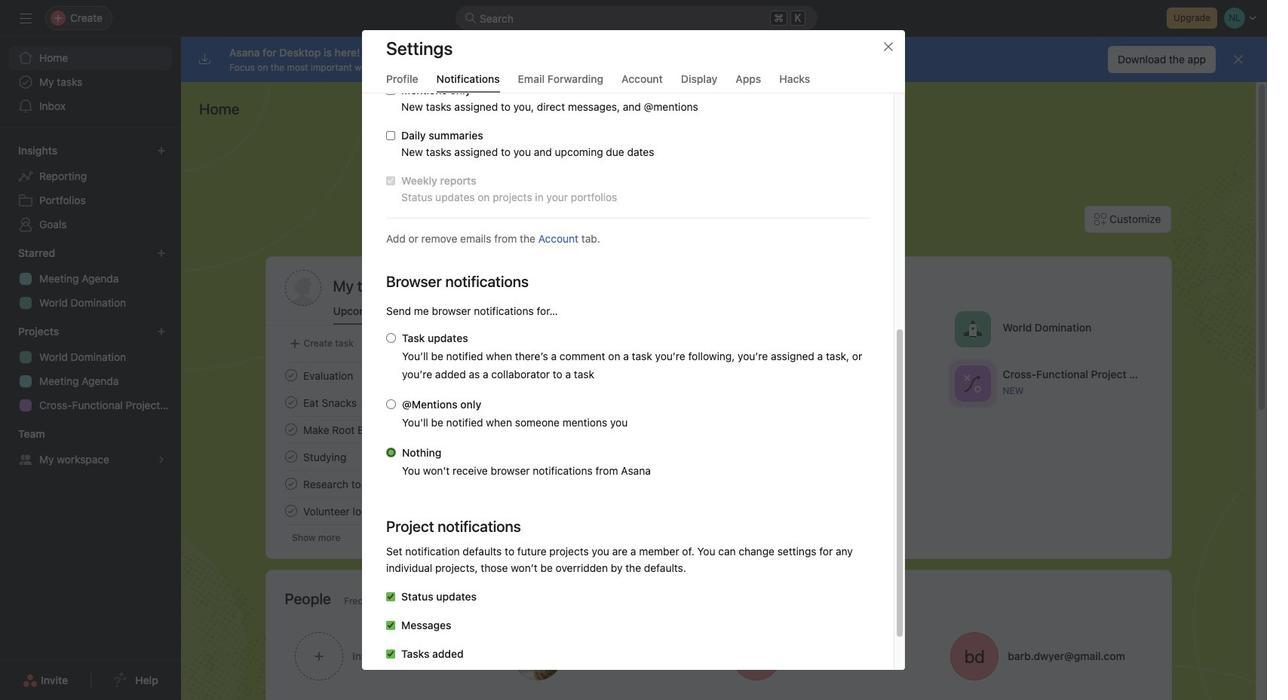 Task type: vqa. For each thing, say whether or not it's contained in the screenshot.
Prominent icon
yes



Task type: describe. For each thing, give the bounding box(es) containing it.
projects element
[[0, 318, 181, 421]]

5 mark complete image from the top
[[282, 475, 300, 493]]

close image
[[882, 41, 895, 53]]

hide sidebar image
[[20, 12, 32, 24]]

1 mark complete checkbox from the top
[[282, 367, 300, 385]]

line_and_symbols image
[[963, 374, 981, 393]]

rocket image
[[963, 320, 981, 338]]

2 mark complete checkbox from the top
[[282, 448, 300, 466]]

dismiss image
[[1232, 54, 1244, 66]]

add profile photo image
[[285, 270, 321, 306]]

global element
[[0, 37, 181, 127]]

3 mark complete checkbox from the top
[[282, 475, 300, 493]]

2 mark complete checkbox from the top
[[282, 394, 300, 412]]

1 mark complete checkbox from the top
[[282, 421, 300, 439]]

6 mark complete image from the top
[[282, 502, 300, 520]]



Task type: locate. For each thing, give the bounding box(es) containing it.
2 vertical spatial mark complete checkbox
[[282, 475, 300, 493]]

teams element
[[0, 421, 181, 475]]

2 mark complete image from the top
[[282, 394, 300, 412]]

Mark complete checkbox
[[282, 421, 300, 439], [282, 448, 300, 466], [282, 502, 300, 520]]

4 mark complete image from the top
[[282, 448, 300, 466]]

prominent image
[[465, 12, 477, 24]]

0 vertical spatial mark complete checkbox
[[282, 367, 300, 385]]

3 mark complete image from the top
[[282, 421, 300, 439]]

0 vertical spatial mark complete checkbox
[[282, 421, 300, 439]]

starred element
[[0, 240, 181, 318]]

mark complete image
[[282, 367, 300, 385], [282, 394, 300, 412], [282, 421, 300, 439], [282, 448, 300, 466], [282, 475, 300, 493], [282, 502, 300, 520]]

Mark complete checkbox
[[282, 367, 300, 385], [282, 394, 300, 412], [282, 475, 300, 493]]

2 vertical spatial mark complete checkbox
[[282, 502, 300, 520]]

1 mark complete image from the top
[[282, 367, 300, 385]]

None radio
[[386, 333, 396, 343]]

3 mark complete checkbox from the top
[[282, 502, 300, 520]]

None radio
[[386, 400, 396, 410], [386, 448, 396, 458], [386, 400, 396, 410], [386, 448, 396, 458]]

insights element
[[0, 137, 181, 240]]

None checkbox
[[386, 86, 395, 95], [386, 131, 395, 140], [386, 176, 395, 186], [386, 593, 395, 602], [386, 621, 395, 631], [386, 86, 395, 95], [386, 131, 395, 140], [386, 176, 395, 186], [386, 593, 395, 602], [386, 621, 395, 631]]

1 vertical spatial mark complete checkbox
[[282, 448, 300, 466]]

1 vertical spatial mark complete checkbox
[[282, 394, 300, 412]]

None checkbox
[[386, 650, 395, 659]]



